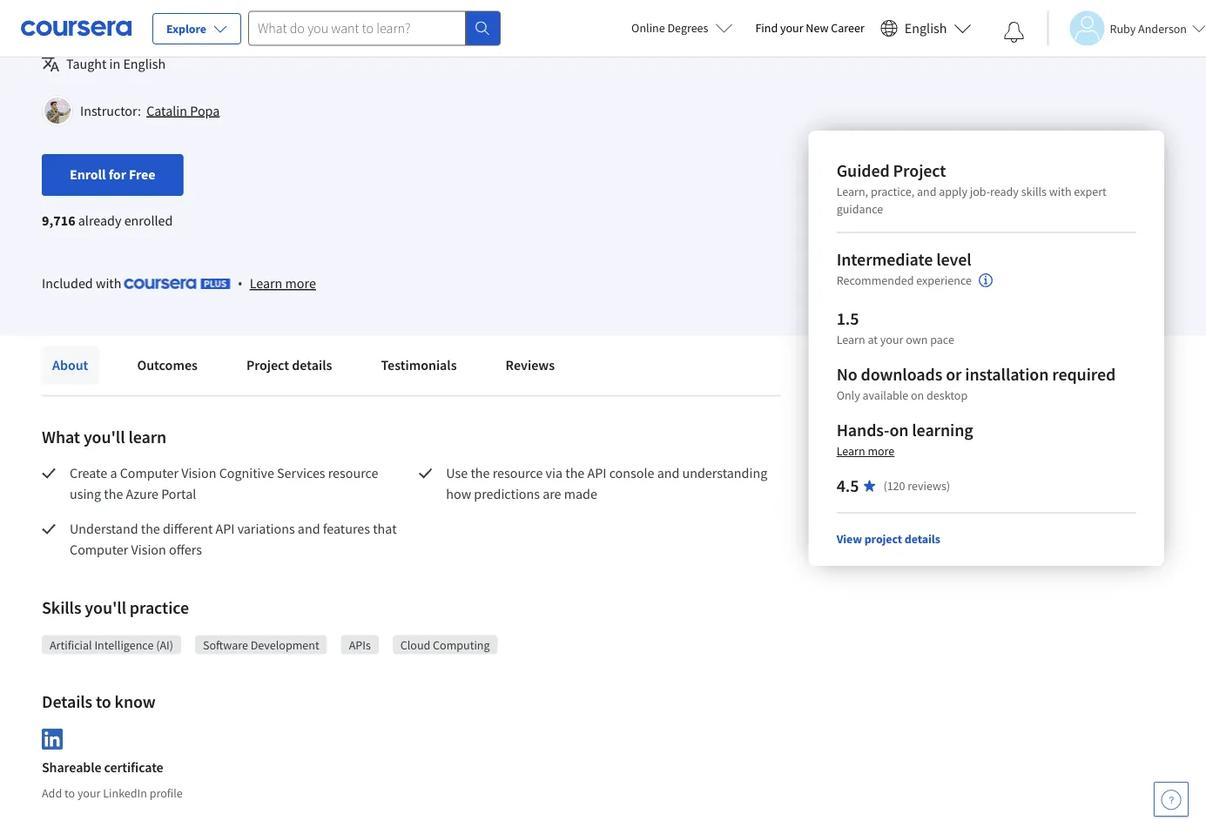 Task type: describe. For each thing, give the bounding box(es) containing it.
more inside • learn more
[[285, 275, 316, 292]]

included
[[42, 275, 93, 292]]

you'll for what
[[84, 426, 125, 448]]

What do you want to learn? text field
[[248, 11, 466, 46]]

reviews
[[506, 357, 555, 374]]

understanding
[[682, 465, 767, 482]]

view project details
[[837, 531, 940, 547]]

outcomes link
[[127, 346, 208, 385]]

apply
[[939, 184, 968, 199]]

details to know
[[42, 691, 156, 712]]

enroll
[[70, 165, 106, 183]]

find your new career
[[755, 20, 865, 36]]

experience
[[916, 273, 972, 289]]

intermediate
[[837, 249, 933, 270]]

9,716
[[42, 212, 75, 229]]

guided project learn, practice, and apply job-ready skills with expert guidance
[[837, 160, 1107, 217]]

your inside 1.5 learn at your own pace
[[880, 332, 903, 347]]

portal
[[161, 486, 196, 503]]

free
[[129, 165, 155, 183]]

coursera plus image
[[124, 279, 231, 289]]

in
[[109, 55, 120, 72]]

english button
[[873, 0, 978, 57]]

intelligence
[[94, 637, 154, 653]]

1.5
[[837, 308, 859, 330]]

(120 reviews)
[[883, 478, 950, 494]]

1 vertical spatial details
[[905, 531, 940, 547]]

cognitive
[[219, 465, 274, 482]]

how
[[446, 486, 471, 503]]

what
[[42, 426, 80, 448]]

no downloads or installation required only available on desktop
[[837, 364, 1116, 403]]

0 horizontal spatial your
[[77, 786, 101, 801]]

cloud
[[400, 637, 430, 653]]

required
[[1052, 364, 1116, 385]]

offers
[[169, 541, 202, 559]]

testimonials
[[381, 357, 457, 374]]

a
[[110, 465, 117, 482]]

the right the via
[[565, 465, 585, 482]]

reviews link
[[495, 346, 565, 385]]

ruby anderson button
[[1047, 11, 1206, 46]]

computing
[[433, 637, 490, 653]]

use the resource via the api console and understanding how predictions are made
[[446, 465, 770, 503]]

variations
[[237, 520, 295, 538]]

already
[[78, 212, 121, 229]]

outcomes
[[137, 357, 198, 374]]

you'll for skills
[[85, 597, 126, 618]]

artificial
[[50, 637, 92, 653]]

degrees
[[668, 20, 708, 36]]

to for know
[[96, 691, 111, 712]]

the inside understand the different api variations and features that computer vision offers
[[141, 520, 160, 538]]

and inside guided project learn, practice, and apply job-ready skills with expert guidance
[[917, 184, 937, 199]]

pace
[[930, 332, 954, 347]]

view project details link
[[837, 531, 940, 547]]

0 horizontal spatial english
[[123, 55, 166, 72]]

at
[[868, 332, 878, 347]]

api inside understand the different api variations and features that computer vision offers
[[216, 520, 235, 538]]

learn more link for learn
[[250, 273, 316, 294]]

downloads
[[861, 364, 943, 385]]

find your new career link
[[747, 17, 873, 39]]

know
[[115, 691, 156, 712]]

skills
[[42, 597, 81, 618]]

9,716 already enrolled
[[42, 212, 173, 229]]

on inside hands-on learning learn more
[[890, 419, 909, 441]]

online
[[632, 20, 665, 36]]

skills you'll practice
[[42, 597, 189, 618]]

job-
[[970, 184, 990, 199]]

understand the different api variations and features that computer vision offers
[[70, 520, 400, 559]]

catalin popa link
[[146, 102, 220, 119]]

computer inside understand the different api variations and features that computer vision offers
[[70, 541, 128, 559]]

(ai)
[[156, 637, 173, 653]]

services
[[277, 465, 325, 482]]

practice
[[130, 597, 189, 618]]

enrolled
[[124, 212, 173, 229]]

vision inside the create a computer vision cognitive services resource using the azure portal
[[181, 465, 216, 482]]

own
[[906, 332, 928, 347]]

learn,
[[837, 184, 868, 199]]

hands-
[[837, 419, 890, 441]]

vision inside understand the different api variations and features that computer vision offers
[[131, 541, 166, 559]]

to for your
[[64, 786, 75, 801]]

4.5
[[837, 475, 859, 497]]

expert
[[1074, 184, 1107, 199]]

coursera image
[[21, 14, 132, 42]]

0 vertical spatial your
[[780, 20, 803, 36]]

view
[[837, 531, 862, 547]]

ready
[[990, 184, 1019, 199]]

hands-on learning learn more
[[837, 419, 973, 459]]

the inside the create a computer vision cognitive services resource using the azure portal
[[104, 486, 123, 503]]

software development
[[203, 637, 319, 653]]

add
[[42, 786, 62, 801]]

catalin popa image
[[44, 98, 71, 124]]

1.5 learn at your own pace
[[837, 308, 954, 347]]

instructor:
[[80, 102, 141, 119]]



Task type: vqa. For each thing, say whether or not it's contained in the screenshot.
Project within GUIDED PROJECT LEARN, PRACTICE, AND APPLY JOB-READY SKILLS WITH EXPERT GUIDANCE
yes



Task type: locate. For each thing, give the bounding box(es) containing it.
artificial intelligence (ai)
[[50, 637, 173, 653]]

you'll up a
[[84, 426, 125, 448]]

development
[[251, 637, 319, 653]]

1 horizontal spatial with
[[1049, 184, 1072, 199]]

new
[[806, 20, 829, 36]]

with
[[1049, 184, 1072, 199], [96, 275, 121, 292]]

1 vertical spatial english
[[123, 55, 166, 72]]

practice,
[[871, 184, 915, 199]]

anderson
[[1138, 20, 1187, 36]]

english right 'in'
[[123, 55, 166, 72]]

1 horizontal spatial and
[[657, 465, 680, 482]]

learn
[[128, 426, 167, 448]]

what you'll learn
[[42, 426, 167, 448]]

resource
[[328, 465, 378, 482], [493, 465, 543, 482]]

0 vertical spatial and
[[917, 184, 937, 199]]

and inside use the resource via the api console and understanding how predictions are made
[[657, 465, 680, 482]]

learn down 1.5
[[837, 332, 865, 347]]

and left features
[[298, 520, 320, 538]]

1 vertical spatial you'll
[[85, 597, 126, 618]]

and inside understand the different api variations and features that computer vision offers
[[298, 520, 320, 538]]

the down azure
[[141, 520, 160, 538]]

0 vertical spatial details
[[292, 357, 332, 374]]

computer down "understand" at left bottom
[[70, 541, 128, 559]]

1 vertical spatial learn more link
[[837, 443, 895, 459]]

online degrees
[[632, 20, 708, 36]]

more down hands-
[[868, 443, 895, 459]]

0 horizontal spatial more
[[285, 275, 316, 292]]

learn more link right the •
[[250, 273, 316, 294]]

resource inside use the resource via the api console and understanding how predictions are made
[[493, 465, 543, 482]]

1 vertical spatial your
[[880, 332, 903, 347]]

certificate
[[104, 759, 163, 776]]

learn for •
[[250, 275, 282, 292]]

via
[[546, 465, 563, 482]]

0 vertical spatial api
[[587, 465, 607, 482]]

0 vertical spatial computer
[[120, 465, 179, 482]]

2 vertical spatial and
[[298, 520, 320, 538]]

information about difficulty level pre-requisites. image
[[979, 273, 993, 287]]

1 vertical spatial vision
[[131, 541, 166, 559]]

2 horizontal spatial and
[[917, 184, 937, 199]]

reviews)
[[908, 478, 950, 494]]

learn more link for on
[[837, 443, 895, 459]]

to left know
[[96, 691, 111, 712]]

0 horizontal spatial with
[[96, 275, 121, 292]]

project up practice,
[[893, 160, 946, 182]]

1 vertical spatial to
[[64, 786, 75, 801]]

with inside guided project learn, practice, and apply job-ready skills with expert guidance
[[1049, 184, 1072, 199]]

features
[[323, 520, 370, 538]]

recommended experience
[[837, 273, 972, 289]]

0 vertical spatial english
[[905, 20, 947, 37]]

learn
[[250, 275, 282, 292], [837, 332, 865, 347], [837, 443, 865, 459]]

vision left offers
[[131, 541, 166, 559]]

1 horizontal spatial resource
[[493, 465, 543, 482]]

0 vertical spatial you'll
[[84, 426, 125, 448]]

1 horizontal spatial to
[[96, 691, 111, 712]]

learn more link down hands-
[[837, 443, 895, 459]]

1 vertical spatial with
[[96, 275, 121, 292]]

1 horizontal spatial on
[[911, 388, 924, 403]]

0 horizontal spatial on
[[890, 419, 909, 441]]

the right use
[[471, 465, 490, 482]]

and left 'apply'
[[917, 184, 937, 199]]

api right different
[[216, 520, 235, 538]]

0 vertical spatial learn
[[250, 275, 282, 292]]

•
[[237, 274, 243, 292]]

azure
[[126, 486, 158, 503]]

add to your linkedin profile
[[42, 786, 183, 801]]

shareable certificate
[[42, 759, 163, 776]]

understand
[[70, 520, 138, 538]]

1 horizontal spatial more
[[868, 443, 895, 459]]

resource right services
[[328, 465, 378, 482]]

0 horizontal spatial vision
[[131, 541, 166, 559]]

guided
[[837, 160, 890, 182]]

0 vertical spatial project
[[893, 160, 946, 182]]

0 vertical spatial to
[[96, 691, 111, 712]]

1 horizontal spatial vision
[[181, 465, 216, 482]]

None search field
[[248, 11, 501, 46]]

project
[[893, 160, 946, 182], [246, 357, 289, 374]]

computer up azure
[[120, 465, 179, 482]]

english right career
[[905, 20, 947, 37]]

api up made
[[587, 465, 607, 482]]

learn inside 1.5 learn at your own pace
[[837, 332, 865, 347]]

1 vertical spatial more
[[868, 443, 895, 459]]

to
[[96, 691, 111, 712], [64, 786, 75, 801]]

find
[[755, 20, 778, 36]]

explore button
[[152, 13, 241, 44]]

on inside no downloads or installation required only available on desktop
[[911, 388, 924, 403]]

show notifications image
[[1004, 22, 1025, 43]]

english inside button
[[905, 20, 947, 37]]

0 horizontal spatial and
[[298, 520, 320, 538]]

your right at
[[880, 332, 903, 347]]

0 horizontal spatial resource
[[328, 465, 378, 482]]

that
[[373, 520, 397, 538]]

api inside use the resource via the api console and understanding how predictions are made
[[587, 465, 607, 482]]

enroll for free button
[[42, 154, 183, 196]]

project inside guided project learn, practice, and apply job-ready skills with expert guidance
[[893, 160, 946, 182]]

resource up predictions
[[493, 465, 543, 482]]

your down shareable certificate
[[77, 786, 101, 801]]

and right console
[[657, 465, 680, 482]]

learn for 1.5
[[837, 332, 865, 347]]

ruby
[[1110, 20, 1136, 36]]

0 horizontal spatial project
[[246, 357, 289, 374]]

1 vertical spatial on
[[890, 419, 909, 441]]

intermediate level
[[837, 249, 972, 270]]

instructor: catalin popa
[[80, 102, 220, 119]]

you'll up artificial intelligence (ai)
[[85, 597, 126, 618]]

1 vertical spatial and
[[657, 465, 680, 482]]

on
[[911, 388, 924, 403], [890, 419, 909, 441]]

english
[[905, 20, 947, 37], [123, 55, 166, 72]]

vision
[[181, 465, 216, 482], [131, 541, 166, 559]]

0 horizontal spatial details
[[292, 357, 332, 374]]

your right find
[[780, 20, 803, 36]]

the
[[471, 465, 490, 482], [565, 465, 585, 482], [104, 486, 123, 503], [141, 520, 160, 538]]

help center image
[[1161, 789, 1182, 810]]

project
[[865, 531, 902, 547]]

project details
[[246, 357, 332, 374]]

more
[[285, 275, 316, 292], [868, 443, 895, 459]]

learning
[[912, 419, 973, 441]]

use
[[446, 465, 468, 482]]

included with
[[42, 275, 124, 292]]

explore
[[166, 21, 206, 37]]

profile
[[149, 786, 183, 801]]

about link
[[42, 346, 99, 385]]

2 horizontal spatial your
[[880, 332, 903, 347]]

learn down hands-
[[837, 443, 865, 459]]

installation
[[965, 364, 1049, 385]]

2 resource from the left
[[493, 465, 543, 482]]

about
[[52, 357, 88, 374]]

0 horizontal spatial learn more link
[[250, 273, 316, 294]]

vision up portal
[[181, 465, 216, 482]]

learn right the •
[[250, 275, 282, 292]]

level
[[936, 249, 972, 270]]

the down a
[[104, 486, 123, 503]]

learn more link
[[250, 273, 316, 294], [837, 443, 895, 459]]

available
[[863, 388, 909, 403]]

taught
[[66, 55, 107, 72]]

0 vertical spatial on
[[911, 388, 924, 403]]

project down • learn more
[[246, 357, 289, 374]]

1 vertical spatial api
[[216, 520, 235, 538]]

0 vertical spatial vision
[[181, 465, 216, 482]]

software
[[203, 637, 248, 653]]

project details link
[[236, 346, 343, 385]]

guidance
[[837, 201, 883, 217]]

on down available
[[890, 419, 909, 441]]

online degrees button
[[618, 9, 747, 47]]

no
[[837, 364, 857, 385]]

1 horizontal spatial details
[[905, 531, 940, 547]]

1 vertical spatial project
[[246, 357, 289, 374]]

career
[[831, 20, 865, 36]]

console
[[609, 465, 654, 482]]

more right the •
[[285, 275, 316, 292]]

computer inside the create a computer vision cognitive services resource using the azure portal
[[120, 465, 179, 482]]

2 vertical spatial your
[[77, 786, 101, 801]]

learn inside hands-on learning learn more
[[837, 443, 865, 459]]

1 vertical spatial computer
[[70, 541, 128, 559]]

2 vertical spatial learn
[[837, 443, 865, 459]]

1 horizontal spatial project
[[893, 160, 946, 182]]

for
[[109, 165, 126, 183]]

using
[[70, 486, 101, 503]]

ruby anderson
[[1110, 20, 1187, 36]]

0 horizontal spatial api
[[216, 520, 235, 538]]

enroll for free
[[70, 165, 155, 183]]

1 horizontal spatial learn more link
[[837, 443, 895, 459]]

0 vertical spatial more
[[285, 275, 316, 292]]

learn inside • learn more
[[250, 275, 282, 292]]

0 vertical spatial learn more link
[[250, 273, 316, 294]]

your
[[780, 20, 803, 36], [880, 332, 903, 347], [77, 786, 101, 801]]

details
[[292, 357, 332, 374], [905, 531, 940, 547]]

0 vertical spatial with
[[1049, 184, 1072, 199]]

with right included
[[96, 275, 121, 292]]

with right skills
[[1049, 184, 1072, 199]]

desktop
[[927, 388, 968, 403]]

and
[[917, 184, 937, 199], [657, 465, 680, 482], [298, 520, 320, 538]]

1 resource from the left
[[328, 465, 378, 482]]

1 horizontal spatial english
[[905, 20, 947, 37]]

on down the downloads
[[911, 388, 924, 403]]

1 vertical spatial learn
[[837, 332, 865, 347]]

shareable
[[42, 759, 101, 776]]

only
[[837, 388, 860, 403]]

create a computer vision cognitive services resource using the azure portal
[[70, 465, 381, 503]]

resource inside the create a computer vision cognitive services resource using the azure portal
[[328, 465, 378, 482]]

apis
[[349, 637, 371, 653]]

1 horizontal spatial api
[[587, 465, 607, 482]]

details
[[42, 691, 92, 712]]

to right add
[[64, 786, 75, 801]]

more inside hands-on learning learn more
[[868, 443, 895, 459]]

made
[[564, 486, 597, 503]]

1 horizontal spatial your
[[780, 20, 803, 36]]

0 horizontal spatial to
[[64, 786, 75, 801]]



